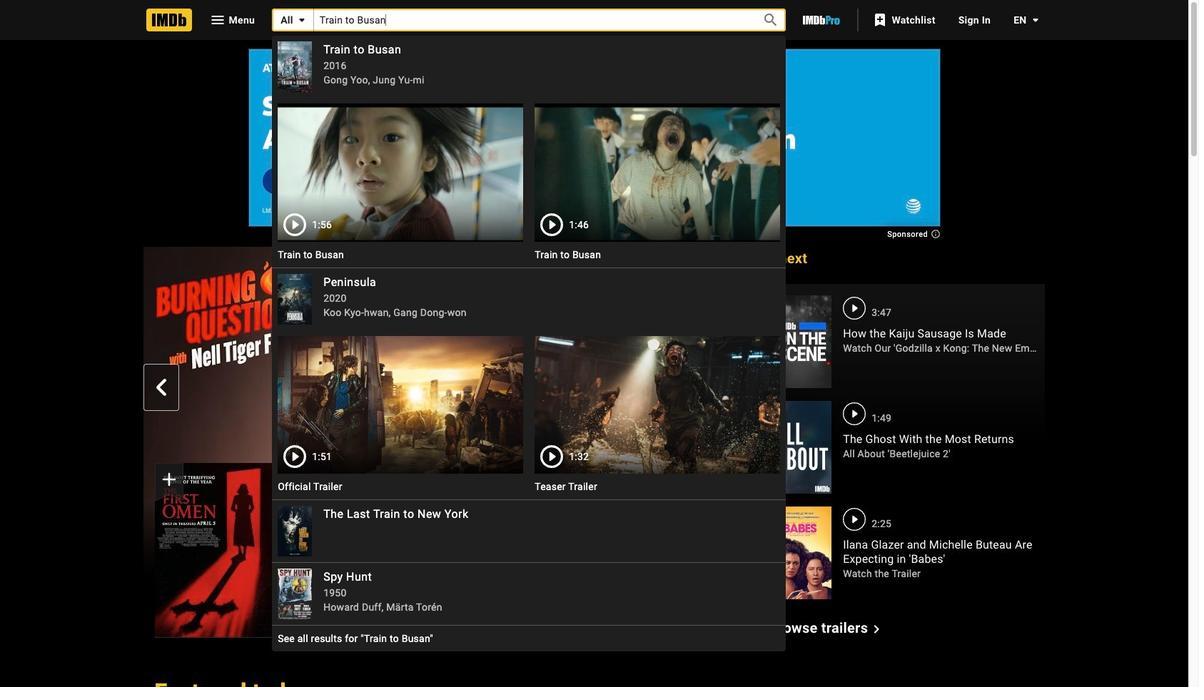 Task type: describe. For each thing, give the bounding box(es) containing it.
chevron left inline image
[[152, 379, 170, 397]]

submit search image
[[763, 12, 780, 29]]

arrow drop down image
[[293, 11, 311, 29]]

home image
[[146, 9, 192, 31]]

menu image
[[209, 11, 226, 29]]

arrow drop down image
[[1027, 11, 1045, 29]]

watchlist image
[[872, 11, 889, 29]]

godzilla x kong: the new empire image
[[769, 296, 832, 389]]

spy hunt image
[[278, 569, 312, 620]]

Search IMDb text field
[[314, 9, 747, 31]]

sponsored content section
[[248, 49, 941, 237]]

burning questions with nell tiger free image
[[143, 247, 750, 588]]



Task type: locate. For each thing, give the bounding box(es) containing it.
None field
[[272, 9, 787, 652]]

babes image
[[769, 507, 832, 600]]

the last train to new york image
[[278, 506, 312, 557]]

chevron right inline image
[[723, 379, 740, 397]]

the first omen image
[[155, 464, 272, 638], [155, 464, 272, 638]]

chevron right image
[[869, 621, 886, 638]]

peninsula image
[[278, 274, 312, 325]]

teaser trailer image
[[535, 336, 781, 474]]

burning questions with nell tiger free element
[[143, 247, 750, 638]]

all about beetlejuice 2 image
[[769, 401, 832, 494]]

group
[[278, 104, 524, 242], [535, 104, 781, 242], [143, 247, 750, 638], [278, 336, 524, 474], [535, 336, 781, 474], [155, 464, 272, 638]]

train to busan image
[[278, 41, 312, 92], [278, 104, 524, 242], [535, 104, 781, 242]]

None search field
[[272, 9, 787, 652]]

option
[[272, 626, 787, 652]]

list box
[[272, 36, 787, 652]]

official trailer image
[[278, 336, 524, 474]]



Task type: vqa. For each thing, say whether or not it's contained in the screenshot.
star inline image in 7.5 GROUP
no



